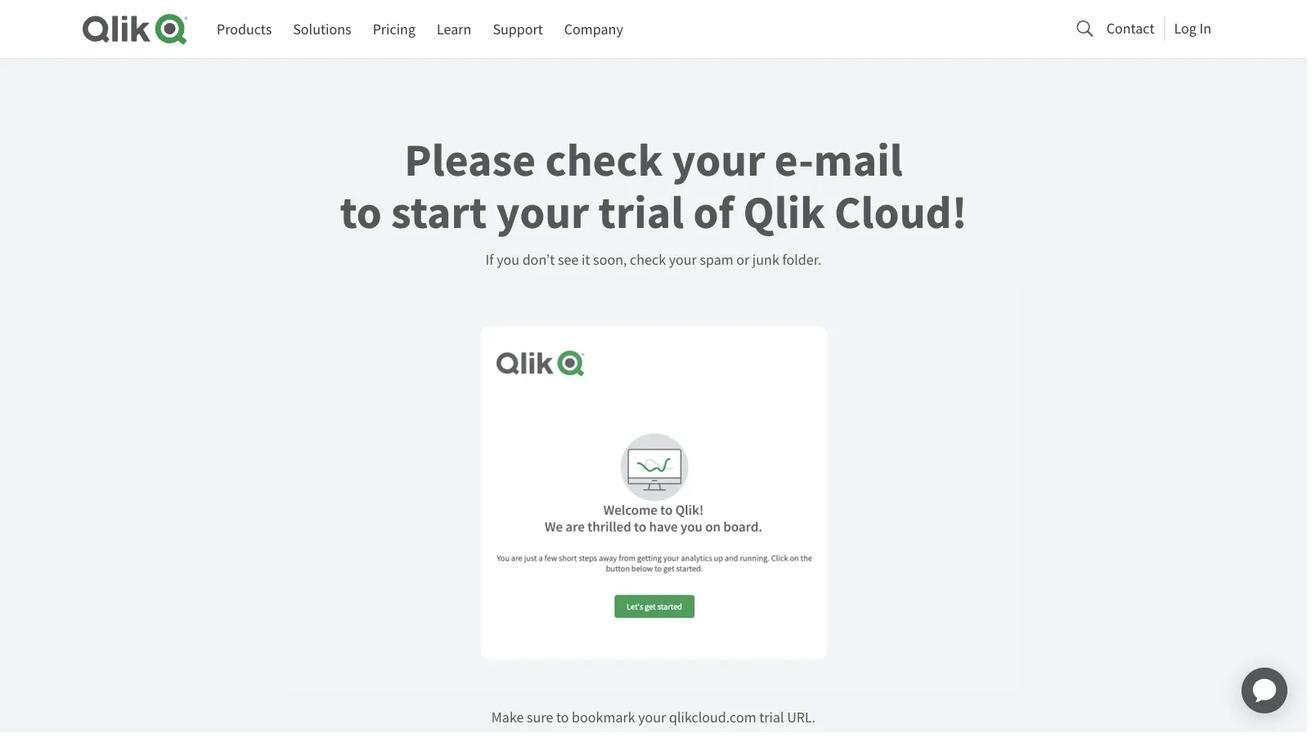 Task type: locate. For each thing, give the bounding box(es) containing it.
go to the home page. image
[[83, 13, 187, 45]]

products
[[217, 20, 272, 38]]

1 vertical spatial to
[[556, 709, 569, 728]]

to
[[340, 182, 382, 243], [556, 709, 569, 728]]

1 vertical spatial check
[[630, 251, 666, 270]]

0 horizontal spatial trial
[[598, 182, 684, 243]]

company
[[564, 20, 623, 38]]

trial up if you don't see it soon, check your spam or junk folder.
[[598, 182, 684, 243]]

menu bar containing products
[[217, 14, 623, 44]]

sure
[[527, 709, 553, 728]]

check
[[545, 130, 663, 191], [630, 251, 666, 270]]

your
[[672, 130, 765, 191], [496, 182, 589, 243], [669, 251, 697, 270], [638, 709, 666, 728]]

learn link
[[437, 14, 471, 44]]

to start your trial of qlik cloud!
[[340, 182, 967, 243]]

soon,
[[593, 251, 627, 270]]

junk
[[752, 251, 779, 270]]

to left start
[[340, 182, 382, 243]]

your left spam
[[669, 251, 697, 270]]

qlik
[[743, 182, 825, 243]]

qlikcloud.com
[[669, 709, 756, 728]]

1 horizontal spatial to
[[556, 709, 569, 728]]

if you don't see it soon, check your spam or junk folder.
[[486, 251, 822, 270]]

1 vertical spatial trial
[[759, 709, 784, 728]]

your up don't
[[496, 182, 589, 243]]

bookmark
[[572, 709, 635, 728]]

it
[[582, 251, 590, 270]]

company link
[[564, 14, 623, 44]]

menu bar inside qlik main element
[[217, 14, 623, 44]]

solutions link
[[293, 14, 351, 44]]

menu bar
[[217, 14, 623, 44]]

trial
[[598, 182, 684, 243], [759, 709, 784, 728]]

folder.
[[782, 251, 822, 270]]

learn
[[437, 20, 471, 38]]

application
[[1222, 649, 1307, 734]]

support link
[[493, 14, 543, 44]]

you
[[497, 251, 519, 270]]

0 horizontal spatial to
[[340, 182, 382, 243]]

don't
[[522, 251, 555, 270]]

to right "sure"
[[556, 709, 569, 728]]

0 vertical spatial trial
[[598, 182, 684, 243]]

e-
[[774, 130, 814, 191]]

trial left the url.
[[759, 709, 784, 728]]

please
[[404, 130, 536, 191]]

or
[[736, 251, 749, 270]]



Task type: describe. For each thing, give the bounding box(es) containing it.
start
[[391, 182, 487, 243]]

0 vertical spatial to
[[340, 182, 382, 243]]

spam
[[700, 251, 733, 270]]

pricing link
[[373, 14, 416, 44]]

make sure to bookmark your qlikcloud.com trial url.
[[491, 709, 816, 728]]

if
[[486, 251, 494, 270]]

contact link
[[1107, 15, 1155, 42]]

url.
[[787, 709, 816, 728]]

please check your e-mail
[[404, 130, 903, 191]]

log in
[[1174, 19, 1211, 38]]

products link
[[217, 14, 272, 44]]

qlik main element
[[217, 14, 1225, 44]]

your left e-
[[672, 130, 765, 191]]

in
[[1200, 19, 1211, 38]]

0 vertical spatial check
[[545, 130, 663, 191]]

see
[[558, 251, 579, 270]]

cloud!
[[834, 182, 967, 243]]

make
[[491, 709, 524, 728]]

1 horizontal spatial trial
[[759, 709, 784, 728]]

of
[[693, 182, 734, 243]]

solutions
[[293, 20, 351, 38]]

support
[[493, 20, 543, 38]]

pricing
[[373, 20, 416, 38]]

log in link
[[1174, 15, 1211, 42]]

mail
[[814, 130, 903, 191]]

contact
[[1107, 19, 1155, 38]]

log
[[1174, 19, 1197, 38]]

your right bookmark
[[638, 709, 666, 728]]



Task type: vqa. For each thing, say whether or not it's contained in the screenshot.
Company link
yes



